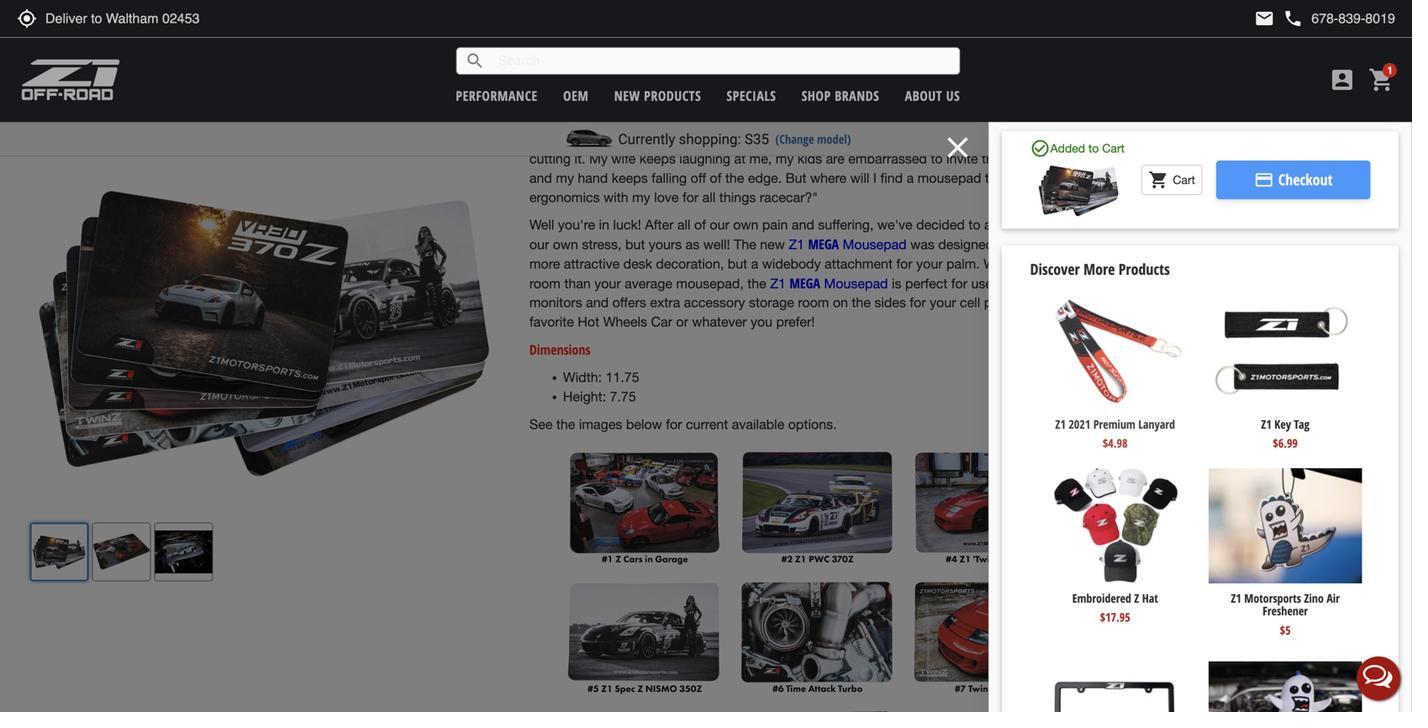 Task type: locate. For each thing, give the bounding box(es) containing it.
embarrassed
[[849, 151, 927, 167]]

1 horizontal spatial a
[[907, 170, 914, 186]]

to right over,
[[1089, 141, 1099, 155]]

0 vertical spatial our
[[710, 217, 730, 233]]

about up options:
[[1198, 116, 1222, 129]]

z1 left the freshener
[[1231, 590, 1242, 606]]

shopping_cart down available
[[1149, 170, 1169, 190]]

about left the us
[[905, 87, 943, 105]]

0 horizontal spatial motorsports
[[564, 34, 620, 50]]

2 horizontal spatial cart
[[1287, 478, 1311, 499]]

about inside (learn more about the ultimate frontier giveaway) available options: please review the product description if you are unsure about any of the options below.
[[1198, 116, 1222, 129]]

car
[[651, 314, 673, 330]]

1 horizontal spatial shopping_cart
[[1369, 66, 1396, 93]]

but up desk
[[626, 237, 645, 252]]

z1 left 2021
[[1056, 416, 1066, 432]]

z1 left key
[[1262, 416, 1272, 432]]

1 vertical spatial you're
[[558, 217, 595, 233]]

be
[[1065, 237, 1080, 252]]

and left it
[[797, 113, 820, 128]]

air
[[1327, 590, 1340, 606]]

only down alleviate
[[1021, 237, 1046, 252]]

mega down the suffering,
[[808, 235, 839, 253]]

1 horizontal spatial more
[[1175, 116, 1196, 129]]

0 vertical spatial more
[[1175, 116, 1196, 129]]

the up things
[[726, 170, 744, 186]]

1 vertical spatial only
[[1021, 237, 1046, 252]]

models:
[[536, 55, 572, 71]]

own down well
[[553, 237, 578, 252]]

about
[[905, 87, 943, 105], [1198, 116, 1222, 129], [1270, 524, 1298, 540]]

z1
[[550, 34, 561, 50], [789, 237, 805, 252], [770, 276, 786, 291], [1056, 416, 1066, 432], [1262, 416, 1272, 432], [1231, 590, 1242, 606]]

0 horizontal spatial that
[[530, 132, 553, 147]]

mousepad up isn't
[[1021, 113, 1085, 128]]

the up storage at right top
[[748, 276, 767, 291]]

0 vertical spatial cart
[[1103, 141, 1125, 155]]

0 horizontal spatial a
[[751, 256, 759, 271]]

all inside we get it; it's 10pm, you're shopping online, and it starts to sink in..."this dirty old mousepad that i got from my local autoparts store when i bought car wash soap last season just isn't cutting it. my wife keeps laughing at me, my kids are embarrassed to invite their friends over, and my hand keeps falling off of the edge. but where will i find a mousepad that balances ergonomics with my love for all things racecar?"
[[703, 189, 716, 205]]

1 vertical spatial but
[[728, 256, 748, 271]]

see the images below for current available options.
[[530, 417, 837, 432]]

keeps down local
[[640, 151, 676, 167]]

z1 mega mousepad down the suffering,
[[789, 235, 907, 253]]

my_location
[[17, 8, 37, 29]]

1 horizontal spatial you're
[[653, 113, 690, 128]]

z1 key tag $6.99
[[1262, 416, 1310, 451]]

0 horizontal spatial our
[[530, 237, 549, 252]]

cart inside check_circle_outline added to cart
[[1103, 141, 1125, 155]]

all up as
[[678, 217, 691, 233]]

local
[[640, 132, 668, 147]]

the up options:
[[1224, 116, 1239, 129]]

about us
[[905, 87, 960, 105]]

1 vertical spatial all
[[678, 217, 691, 233]]

i left "got"
[[557, 132, 560, 147]]

to down the soap
[[931, 151, 943, 167]]

stress,
[[582, 237, 622, 252]]

current
[[686, 417, 728, 432]]

0 horizontal spatial room
[[530, 276, 561, 291]]

z1 motorsports zino air freshener $5
[[1231, 590, 1340, 638]]

height:
[[563, 389, 606, 404]]

only up be
[[1060, 217, 1085, 233]]

dual
[[1025, 276, 1051, 291]]

you inside the is perfect for use with dual monitors and offers extra accessory storage room on the sides for your cell phone, stapler, favorite hot wheels car or whatever you prefer!
[[751, 314, 773, 330]]

0 horizontal spatial new
[[614, 87, 640, 105]]

use
[[972, 276, 993, 291]]

1 horizontal spatial room
[[798, 295, 829, 310]]

0 horizontal spatial you
[[751, 314, 773, 330]]

brands
[[835, 87, 880, 105]]

1 more from the left
[[530, 256, 560, 271]]

your inside the is perfect for use with dual monitors and offers extra accessory storage room on the sides for your cell phone, stapler, favorite hot wheels car or whatever you prefer!
[[930, 295, 956, 310]]

motorsports up $5
[[1245, 590, 1302, 606]]

and up hot
[[586, 295, 609, 310]]

premium
[[1094, 416, 1136, 432]]

shopping_cart for shopping_cart
[[1369, 66, 1396, 93]]

0 vertical spatial that
[[530, 132, 553, 147]]

shopping_cart right account_box link
[[1369, 66, 1396, 93]]

but down well! on the top of the page
[[728, 256, 748, 271]]

whatever
[[692, 314, 747, 330]]

mail
[[1255, 8, 1275, 29]]

0 vertical spatial you
[[1343, 165, 1361, 178]]

a right find
[[907, 170, 914, 186]]

z1 up models:
[[550, 34, 561, 50]]

z1 inside brand: z1 motorsports fits models:
[[550, 34, 561, 50]]

are right if
[[1364, 165, 1379, 178]]

1 vertical spatial not
[[998, 237, 1017, 252]]

as
[[686, 237, 700, 252]]

my
[[589, 151, 608, 167]]

more down well
[[530, 256, 560, 271]]

1 horizontal spatial own
[[733, 217, 759, 233]]

0 vertical spatial i
[[557, 132, 560, 147]]

this
[[1301, 524, 1319, 540]]

the right on
[[852, 295, 871, 310]]

about inside question_answer ask a question about this product
[[1270, 524, 1298, 540]]

keeps down wife
[[612, 170, 648, 186]]

your down the perfect
[[930, 295, 956, 310]]

hat
[[1143, 590, 1159, 606]]

2 vertical spatial cart
[[1287, 478, 1311, 499]]

1 vertical spatial mousepad
[[824, 276, 888, 291]]

room up prefer!
[[798, 295, 829, 310]]

the right see
[[557, 417, 575, 432]]

0 vertical spatial but
[[626, 237, 645, 252]]

store
[[733, 132, 763, 147]]

z
[[1135, 590, 1140, 606]]

new up 10pm,
[[614, 87, 640, 105]]

$6.99
[[1273, 435, 1298, 451]]

to
[[872, 113, 884, 128], [1089, 141, 1099, 155], [931, 151, 943, 167], [969, 217, 981, 233], [1049, 237, 1061, 252], [1229, 315, 1240, 333], [1271, 478, 1284, 499]]

of right any
[[1235, 180, 1244, 193]]

0 horizontal spatial all
[[678, 217, 691, 233]]

0 horizontal spatial own
[[553, 237, 578, 252]]

of right off
[[710, 170, 722, 186]]

that down "their"
[[985, 170, 1009, 186]]

season
[[973, 132, 1016, 147]]

not
[[1037, 217, 1057, 233], [998, 237, 1017, 252]]

a
[[1217, 524, 1223, 540]]

i right will at the right of page
[[874, 170, 877, 186]]

discover more products
[[1030, 259, 1170, 279]]

about us link
[[905, 87, 960, 105]]

kids
[[798, 151, 822, 167]]

and right pain
[[792, 217, 815, 233]]

1 vertical spatial a
[[1084, 237, 1091, 252]]

1 vertical spatial keeps
[[612, 170, 648, 186]]

are down bought on the top right of the page
[[826, 151, 845, 167]]

description
[[1277, 165, 1331, 178]]

if
[[1334, 165, 1340, 178]]

dimensions
[[530, 340, 591, 358]]

1 horizontal spatial you
[[1343, 165, 1361, 178]]

2 vertical spatial about
[[1270, 524, 1298, 540]]

you're down products
[[653, 113, 690, 128]]

1 vertical spatial motorsports
[[1245, 590, 1302, 606]]

0 vertical spatial shopping_cart
[[1369, 66, 1396, 93]]

0 horizontal spatial but
[[626, 237, 645, 252]]

a left widebody
[[751, 256, 759, 271]]

1 vertical spatial the
[[734, 237, 757, 252]]

our down well
[[530, 237, 549, 252]]

motorsports inside brand: z1 motorsports fits models:
[[564, 34, 620, 50]]

0 vertical spatial motorsports
[[564, 34, 620, 50]]

1 vertical spatial room
[[798, 295, 829, 310]]

motorsports up models:
[[564, 34, 620, 50]]

1 vertical spatial with
[[997, 276, 1022, 291]]

about
[[1183, 180, 1211, 193]]

mousepad down invite
[[918, 170, 982, 186]]

to up designed
[[969, 217, 981, 233]]

monitors
[[530, 295, 582, 310]]

1 horizontal spatial not
[[1037, 217, 1057, 233]]

1 vertical spatial own
[[553, 237, 578, 252]]

and
[[797, 113, 820, 128], [530, 170, 552, 186], [792, 217, 815, 233], [586, 295, 609, 310]]

mail link
[[1255, 8, 1275, 29]]

the right well! on the top of the page
[[734, 237, 757, 252]]

but inside was designed not only to be a more attractive desk decoration, but a widebody attachment for your palm. with more cruisin' room than your average mousepad, the
[[728, 256, 748, 271]]

1 horizontal spatial only
[[1060, 217, 1085, 233]]

mousepad down attachment
[[824, 276, 888, 291]]

images
[[579, 417, 623, 432]]

i
[[803, 132, 806, 147]]

a inside we get it; it's 10pm, you're shopping online, and it starts to sink in..."this dirty old mousepad that i got from my local autoparts store when i bought car wash soap last season just isn't cutting it. my wife keeps laughing at me, my kids are embarrassed to invite their friends over, and my hand keeps falling off of the edge. but where will i find a mousepad that balances ergonomics with my love for all things racecar?"
[[907, 170, 914, 186]]

your up the perfect
[[917, 256, 943, 271]]

1 vertical spatial you
[[751, 314, 773, 330]]

0 vertical spatial all
[[703, 189, 716, 205]]

1 horizontal spatial all
[[703, 189, 716, 205]]

more inside (learn more about the ultimate frontier giveaway) available options: please review the product description if you are unsure about any of the options below.
[[1175, 116, 1196, 129]]

0 vertical spatial a
[[907, 170, 914, 186]]

1 vertical spatial $4.98
[[1103, 435, 1128, 451]]

more up dual
[[1015, 256, 1045, 271]]

not down alleviate
[[998, 237, 1017, 252]]

more right "discover"
[[1084, 259, 1115, 279]]

to inside in stock, ready to ship. help
[[1229, 315, 1240, 333]]

(change model) link
[[776, 131, 851, 147]]

for down off
[[683, 189, 699, 205]]

off
[[691, 170, 706, 186]]

mega down widebody
[[790, 274, 821, 292]]

1 horizontal spatial more
[[1015, 256, 1045, 271]]

mousepad up attachment
[[843, 237, 907, 252]]

1 vertical spatial cart
[[1173, 173, 1196, 187]]

1 horizontal spatial i
[[874, 170, 877, 186]]

cruisin'
[[1049, 256, 1092, 271]]

2 horizontal spatial of
[[1235, 180, 1244, 193]]

all
[[703, 189, 716, 205], [678, 217, 691, 233]]

account_box link
[[1325, 66, 1360, 93]]

with inside we get it; it's 10pm, you're shopping online, and it starts to sink in..."this dirty old mousepad that i got from my local autoparts store when i bought car wash soap last season just isn't cutting it. my wife keeps laughing at me, my kids are embarrassed to invite their friends over, and my hand keeps falling off of the edge. but where will i find a mousepad that balances ergonomics with my love for all things racecar?"
[[604, 189, 629, 205]]

1 vertical spatial about
[[1198, 116, 1222, 129]]

1 horizontal spatial mousepad
[[1021, 113, 1085, 128]]

0 horizontal spatial more
[[1084, 259, 1115, 279]]

1 horizontal spatial the
[[1224, 116, 1239, 129]]

0 vertical spatial with
[[604, 189, 629, 205]]

it.
[[575, 151, 586, 167]]

lanyard
[[1139, 416, 1176, 432]]

old
[[998, 113, 1017, 128]]

z1 inside z1 2021 premium lanyard $4.98
[[1056, 416, 1066, 432]]

1 horizontal spatial but
[[728, 256, 748, 271]]

your down attractive
[[595, 276, 621, 291]]

with
[[604, 189, 629, 205], [997, 276, 1022, 291]]

of up as
[[695, 217, 706, 233]]

than
[[565, 276, 591, 291]]

0 vertical spatial room
[[530, 276, 561, 291]]

all down off
[[703, 189, 716, 205]]

2 vertical spatial your
[[930, 295, 956, 310]]

to left ship. at the top right of page
[[1229, 315, 1240, 333]]

0 vertical spatial mousepad
[[843, 237, 907, 252]]

for down palm.
[[952, 276, 968, 291]]

1 vertical spatial more
[[1084, 259, 1115, 279]]

ask
[[1198, 524, 1214, 540]]

of inside (learn more about the ultimate frontier giveaway) available options: please review the product description if you are unsure about any of the options below.
[[1235, 180, 1244, 193]]

0 vertical spatial keeps
[[640, 151, 676, 167]]

z1 inside z1 key tag $6.99
[[1262, 416, 1272, 432]]

$4.98 up (50%)
[[1215, 363, 1258, 391]]

add
[[1244, 478, 1267, 499]]

you right if
[[1343, 165, 1361, 178]]

are inside we get it; it's 10pm, you're shopping online, and it starts to sink in..."this dirty old mousepad that i got from my local autoparts store when i bought car wash soap last season just isn't cutting it. my wife keeps laughing at me, my kids are embarrassed to invite their friends over, and my hand keeps falling off of the edge. but where will i find a mousepad that balances ergonomics with my love for all things racecar?"
[[826, 151, 845, 167]]

the up any
[[1217, 165, 1232, 178]]

any
[[1214, 180, 1232, 193]]

0 horizontal spatial shopping_cart
[[1149, 170, 1169, 190]]

to left be
[[1049, 237, 1061, 252]]

0 vertical spatial not
[[1037, 217, 1057, 233]]

hot
[[578, 314, 600, 330]]

list
[[1147, 345, 1163, 361]]

0 vertical spatial $4.98
[[1215, 363, 1258, 391]]

z1 up storage at right top
[[770, 276, 786, 291]]

a
[[907, 170, 914, 186], [1084, 237, 1091, 252], [751, 256, 759, 271]]

you down storage at right top
[[751, 314, 773, 330]]

that
[[530, 132, 553, 147], [985, 170, 1009, 186]]

own down things
[[733, 217, 759, 233]]

0 horizontal spatial the
[[734, 237, 757, 252]]

shopping_cart link
[[1365, 66, 1396, 93]]

well you're in luck! after all of our own pain and suffering, we've decided to alleviate not only our own stress, but yours as well! the new
[[530, 217, 1085, 252]]

1 vertical spatial that
[[985, 170, 1009, 186]]

storage
[[749, 295, 794, 310]]

shopping_cart
[[1369, 66, 1396, 93], [1149, 170, 1169, 190]]

s35
[[745, 131, 769, 148]]

sides
[[875, 295, 906, 310]]

the
[[1224, 116, 1239, 129], [734, 237, 757, 252]]

brand: z1 motorsports fits models:
[[517, 34, 620, 71]]

1 horizontal spatial $4.98
[[1215, 363, 1258, 391]]

0 horizontal spatial cart
[[1103, 141, 1125, 155]]

more right (learn
[[1175, 116, 1196, 129]]

you inside (learn more about the ultimate frontier giveaway) available options: please review the product description if you are unsure about any of the options below.
[[1343, 165, 1361, 178]]

ergonomics
[[530, 189, 600, 205]]

1 horizontal spatial about
[[1198, 116, 1222, 129]]

1 vertical spatial new
[[760, 237, 785, 252]]

1 horizontal spatial that
[[985, 170, 1009, 186]]

0 horizontal spatial not
[[998, 237, 1017, 252]]

phone
[[1283, 8, 1304, 29]]

for up is in the right top of the page
[[897, 256, 913, 271]]

z1 motorsports link
[[550, 34, 620, 50]]

2 vertical spatial a
[[751, 256, 759, 271]]

1 horizontal spatial with
[[997, 276, 1022, 291]]

you're left in
[[558, 217, 595, 233]]

perfect
[[906, 276, 948, 291]]

2 horizontal spatial about
[[1270, 524, 1298, 540]]

0 horizontal spatial you're
[[558, 217, 595, 233]]

z1 mega mousepad up on
[[770, 274, 888, 292]]

0 horizontal spatial with
[[604, 189, 629, 205]]

with inside the is perfect for use with dual monitors and offers extra accessory storage room on the sides for your cell phone, stapler, favorite hot wheels car or whatever you prefer!
[[997, 276, 1022, 291]]

review
[[1183, 165, 1214, 178]]

laughing
[[680, 151, 731, 167]]

with up phone,
[[997, 276, 1022, 291]]

about left this
[[1270, 524, 1298, 540]]

$4.98 down premium
[[1103, 435, 1128, 451]]

with up luck! on the left top of the page
[[604, 189, 629, 205]]

yours
[[649, 237, 682, 252]]

my left love
[[632, 189, 651, 205]]

1 horizontal spatial our
[[710, 217, 730, 233]]

last
[[948, 132, 969, 147]]

see
[[530, 417, 553, 432]]

0 vertical spatial the
[[1224, 116, 1239, 129]]

0 horizontal spatial are
[[826, 151, 845, 167]]

(learn more about the ultimate frontier giveaway) available options: please review the product description if you are unsure about any of the options below.
[[1147, 116, 1379, 193]]

unsure
[[1147, 180, 1180, 193]]

10pm,
[[611, 113, 649, 128]]

room up monitors
[[530, 276, 561, 291]]

(change
[[776, 131, 814, 147]]

our up well! on the top of the page
[[710, 217, 730, 233]]

a right be
[[1084, 237, 1091, 252]]

that down we
[[530, 132, 553, 147]]

room
[[530, 276, 561, 291], [798, 295, 829, 310]]

wheels
[[603, 314, 647, 330]]

me,
[[750, 151, 772, 167]]

to inside check_circle_outline added to cart
[[1089, 141, 1099, 155]]

0 horizontal spatial i
[[557, 132, 560, 147]]

0 horizontal spatial of
[[695, 217, 706, 233]]

decoration,
[[656, 256, 724, 271]]

0 horizontal spatial mousepad
[[918, 170, 982, 186]]

0 horizontal spatial only
[[1021, 237, 1046, 252]]

new down pain
[[760, 237, 785, 252]]

not right alleviate
[[1037, 217, 1057, 233]]

1 horizontal spatial motorsports
[[1245, 590, 1302, 606]]

not inside was designed not only to be a more attractive desk decoration, but a widebody attachment for your palm. with more cruisin' room than your average mousepad, the
[[998, 237, 1017, 252]]



Task type: describe. For each thing, give the bounding box(es) containing it.
below.
[[1305, 180, 1337, 193]]

at
[[734, 151, 746, 167]]

$4.98 inside z1 2021 premium lanyard $4.98
[[1103, 435, 1128, 451]]

for down the perfect
[[910, 295, 926, 310]]

in
[[599, 217, 610, 233]]

0 horizontal spatial about
[[905, 87, 943, 105]]

and down cutting
[[530, 170, 552, 186]]

dirty
[[968, 113, 995, 128]]

cutting
[[530, 151, 571, 167]]

cart for added to cart
[[1103, 141, 1125, 155]]

average
[[625, 276, 673, 291]]

more for (learn
[[1175, 116, 1196, 129]]

to inside well you're in luck! after all of our own pain and suffering, we've decided to alleviate not only our own stress, but yours as well! the new
[[969, 217, 981, 233]]

for right below
[[666, 417, 682, 432]]

1 vertical spatial your
[[595, 276, 621, 291]]

shopping_cart cart
[[1149, 170, 1196, 190]]

shopping_cart for shopping_cart cart
[[1149, 170, 1169, 190]]

you're inside we get it; it's 10pm, you're shopping online, and it starts to sink in..."this dirty old mousepad that i got from my local autoparts store when i bought car wash soap last season just isn't cutting it. my wife keeps laughing at me, my kids are embarrassed to invite their friends over, and my hand keeps falling off of the edge. but where will i find a mousepad that balances ergonomics with my love for all things racecar?"
[[653, 113, 690, 128]]

extra
[[650, 295, 680, 310]]

check_circle_outline
[[1030, 138, 1051, 158]]

luck!
[[613, 217, 641, 233]]

cart inside shopping_cart cart
[[1173, 173, 1196, 187]]

designed
[[939, 237, 994, 252]]

list price: $10.00 $4.98 $5.02 (50%)
[[1147, 342, 1271, 413]]

on
[[833, 295, 848, 310]]

was
[[911, 237, 935, 252]]

of inside well you're in luck! after all of our own pain and suffering, we've decided to alleviate not only our own stress, but yours as well! the new
[[695, 217, 706, 233]]

discover
[[1030, 259, 1080, 279]]

more for discover
[[1084, 259, 1115, 279]]

the inside well you're in luck! after all of our own pain and suffering, we've decided to alleviate not only our own stress, but yours as well! the new
[[734, 237, 757, 252]]

room inside the is perfect for use with dual monitors and offers extra accessory storage room on the sides for your cell phone, stapler, favorite hot wheels car or whatever you prefer!
[[798, 295, 829, 310]]

online,
[[754, 113, 794, 128]]

alleviate
[[985, 217, 1033, 233]]

z1 up widebody
[[789, 237, 805, 252]]

0 vertical spatial your
[[917, 256, 943, 271]]

$10.00
[[1200, 342, 1239, 362]]

products
[[1119, 259, 1170, 279]]

currently
[[618, 131, 676, 148]]

it;
[[575, 113, 586, 128]]

attachment
[[825, 256, 893, 271]]

mail phone
[[1255, 8, 1304, 29]]

1 vertical spatial our
[[530, 237, 549, 252]]

brand:
[[517, 34, 547, 50]]

are inside (learn more about the ultimate frontier giveaway) available options: please review the product description if you are unsure about any of the options below.
[[1364, 165, 1379, 178]]

shop
[[802, 87, 831, 105]]

only inside well you're in luck! after all of our own pain and suffering, we've decided to alleviate not only our own stress, but yours as well! the new
[[1060, 217, 1085, 233]]

shop brands link
[[802, 87, 880, 105]]

phone,
[[984, 295, 1026, 310]]

of inside we get it; it's 10pm, you're shopping online, and it starts to sink in..."this dirty old mousepad that i got from my local autoparts store when i bought car wash soap last season just isn't cutting it. my wife keeps laughing at me, my kids are embarrassed to invite their friends over, and my hand keeps falling off of the edge. but where will i find a mousepad that balances ergonomics with my love for all things racecar?"
[[710, 170, 722, 186]]

the inside was designed not only to be a more attractive desk decoration, but a widebody attachment for your palm. with more cruisin' room than your average mousepad, the
[[748, 276, 767, 291]]

quantity:
[[1147, 261, 1190, 277]]

you're inside well you're in luck! after all of our own pain and suffering, we've decided to alleviate not only our own stress, but yours as well! the new
[[558, 217, 595, 233]]

to inside was designed not only to be a more attractive desk decoration, but a widebody attachment for your palm. with more cruisin' room than your average mousepad, the
[[1049, 237, 1061, 252]]

specials link
[[727, 87, 776, 105]]

my up ergonomics
[[556, 170, 574, 186]]

after
[[645, 217, 674, 233]]

is
[[892, 276, 902, 291]]

only inside was designed not only to be a more attractive desk decoration, but a widebody attachment for your palm. with more cruisin' room than your average mousepad, the
[[1021, 237, 1046, 252]]

width:
[[563, 370, 602, 385]]

key
[[1275, 416, 1292, 432]]

motorsports inside "z1 motorsports zino air freshener $5"
[[1245, 590, 1302, 606]]

options:
[[1205, 136, 1255, 157]]

0 vertical spatial mousepad
[[1021, 113, 1085, 128]]

giveaway)
[[1312, 116, 1353, 129]]

from
[[587, 132, 615, 147]]

question
[[1226, 524, 1268, 540]]

to right add
[[1271, 478, 1284, 499]]

over,
[[1057, 151, 1086, 167]]

account_box
[[1329, 66, 1356, 93]]

fits
[[517, 55, 533, 71]]

payment checkout
[[1254, 170, 1333, 190]]

$5
[[1280, 622, 1291, 638]]

room inside was designed not only to be a more attractive desk decoration, but a widebody attachment for your palm. with more cruisin' room than your average mousepad, the
[[530, 276, 561, 291]]

question_answer ask a question about this product
[[1174, 521, 1358, 542]]

check_circle_outline added to cart
[[1030, 138, 1125, 158]]

decided
[[917, 217, 965, 233]]

we've
[[878, 217, 913, 233]]

well!
[[704, 237, 730, 252]]

z1 motorsports mega mouse pad image
[[1030, 158, 1128, 222]]

in
[[1147, 315, 1158, 333]]

the inside (learn more about the ultimate frontier giveaway) available options: please review the product description if you are unsure about any of the options below.
[[1224, 116, 1239, 129]]

and inside the is perfect for use with dual monitors and offers extra accessory storage room on the sides for your cell phone, stapler, favorite hot wheels car or whatever you prefer!
[[586, 295, 609, 310]]

shopping:
[[679, 131, 741, 148]]

pain
[[763, 217, 788, 233]]

1 vertical spatial mousepad
[[918, 170, 982, 186]]

my down 10pm,
[[618, 132, 637, 147]]

cart for add to cart
[[1287, 478, 1311, 499]]

0 vertical spatial z1 mega mousepad
[[789, 235, 907, 253]]

for inside we get it; it's 10pm, you're shopping online, and it starts to sink in..."this dirty old mousepad that i got from my local autoparts store when i bought car wash soap last season just isn't cutting it. my wife keeps laughing at me, my kids are embarrassed to invite their friends over, and my hand keeps falling off of the edge. but where will i find a mousepad that balances ergonomics with my love for all things racecar?"
[[683, 189, 699, 205]]

$4.98 inside list price: $10.00 $4.98 $5.02 (50%)
[[1215, 363, 1258, 391]]

0 vertical spatial own
[[733, 217, 759, 233]]

new products
[[614, 87, 701, 105]]

0 vertical spatial new
[[614, 87, 640, 105]]

not inside well you're in luck! after all of our own pain and suffering, we've decided to alleviate not only our own stress, but yours as well! the new
[[1037, 217, 1057, 233]]

model)
[[817, 131, 851, 147]]

options.
[[788, 417, 837, 432]]

product
[[1322, 524, 1358, 540]]

to left sink on the top right
[[872, 113, 884, 128]]

all inside well you're in luck! after all of our own pain and suffering, we've decided to alleviate not only our own stress, but yours as well! the new
[[678, 217, 691, 233]]

but inside well you're in luck! after all of our own pain and suffering, we've decided to alleviate not only our own stress, but yours as well! the new
[[626, 237, 645, 252]]

available
[[1147, 136, 1201, 157]]

sink
[[888, 113, 912, 128]]

(learn
[[1147, 116, 1172, 129]]

11.75
[[606, 370, 640, 385]]

wash
[[879, 132, 911, 147]]

z1 inside "z1 motorsports zino air freshener $5"
[[1231, 590, 1242, 606]]

ready
[[1196, 315, 1225, 333]]

please
[[1147, 165, 1180, 178]]

search
[[465, 51, 485, 71]]

for inside was designed not only to be a more attractive desk decoration, but a widebody attachment for your palm. with more cruisin' room than your average mousepad, the
[[897, 256, 913, 271]]

the down product
[[1247, 180, 1263, 193]]

stock,
[[1161, 315, 1192, 333]]

2021
[[1069, 416, 1091, 432]]

new inside well you're in luck! after all of our own pain and suffering, we've decided to alleviate not only our own stress, but yours as well! the new
[[760, 237, 785, 252]]

accessory
[[684, 295, 745, 310]]

1 vertical spatial mega
[[790, 274, 821, 292]]

z1 motorsports logo image
[[21, 59, 121, 101]]

1 vertical spatial i
[[874, 170, 877, 186]]

bought
[[810, 132, 853, 147]]

in..."this
[[916, 113, 964, 128]]

close
[[940, 130, 976, 165]]

add_shopping_cart add to cart
[[1220, 478, 1311, 499]]

performance
[[456, 87, 538, 105]]

2 more from the left
[[1015, 256, 1045, 271]]

isn't
[[1045, 132, 1070, 147]]

will
[[851, 170, 870, 186]]

the inside we get it; it's 10pm, you're shopping online, and it starts to sink in..."this dirty old mousepad that i got from my local autoparts store when i bought car wash soap last season just isn't cutting it. my wife keeps laughing at me, my kids are embarrassed to invite their friends over, and my hand keeps falling off of the edge. but where will i find a mousepad that balances ergonomics with my love for all things racecar?"
[[726, 170, 744, 186]]

products
[[644, 87, 701, 105]]

the inside the is perfect for use with dual monitors and offers extra accessory storage room on the sides for your cell phone, stapler, favorite hot wheels car or whatever you prefer!
[[852, 295, 871, 310]]

Search search field
[[485, 48, 960, 74]]

0 vertical spatial mega
[[808, 235, 839, 253]]

ship.
[[1243, 315, 1268, 333]]

offers
[[613, 295, 647, 310]]

1 vertical spatial z1 mega mousepad
[[770, 274, 888, 292]]

soap
[[914, 132, 944, 147]]

2 horizontal spatial a
[[1084, 237, 1091, 252]]

and inside well you're in luck! after all of our own pain and suffering, we've decided to alleviate not only our own stress, but yours as well! the new
[[792, 217, 815, 233]]

$5.02
[[1200, 392, 1232, 413]]

hand
[[578, 170, 608, 186]]

product
[[1235, 165, 1274, 178]]

invite
[[947, 151, 978, 167]]

my down when
[[776, 151, 794, 167]]

help
[[1272, 313, 1290, 332]]



Task type: vqa. For each thing, say whether or not it's contained in the screenshot.
the topmost 50/50
no



